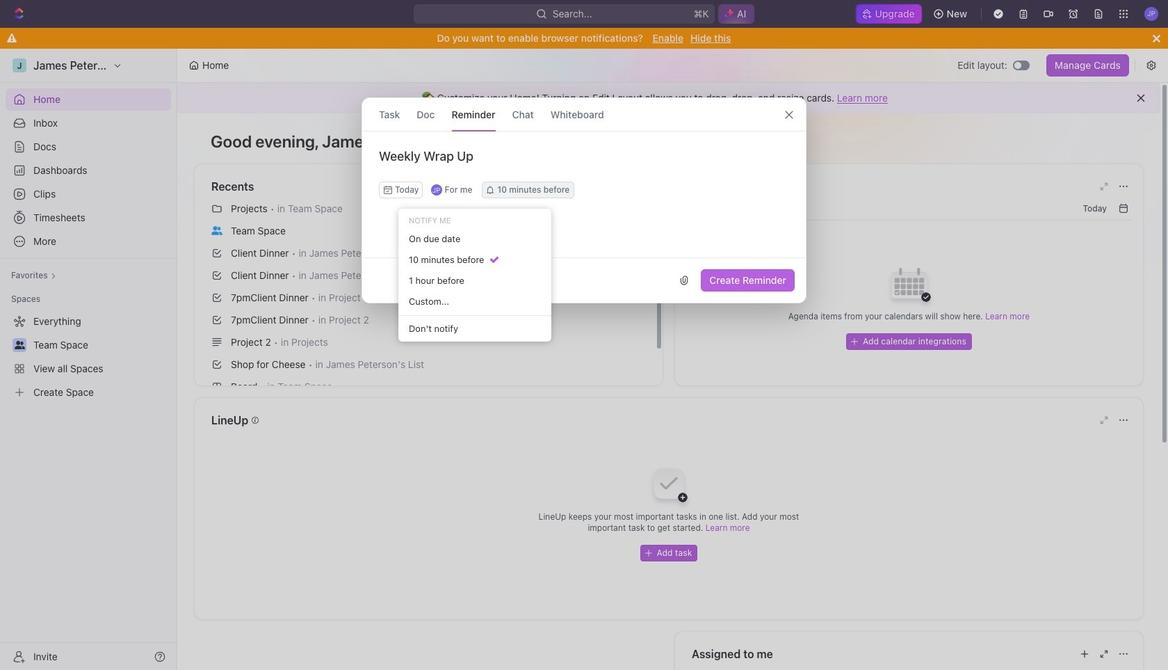 Task type: locate. For each thing, give the bounding box(es) containing it.
dialog
[[362, 97, 807, 303]]

tree
[[6, 310, 171, 404]]

alert
[[177, 83, 1161, 113]]



Task type: describe. For each thing, give the bounding box(es) containing it.
Reminder na﻿me or type '/' for commands text field
[[363, 148, 806, 182]]

tree inside the sidebar navigation
[[6, 310, 171, 404]]

user group image
[[212, 226, 223, 235]]

sidebar navigation
[[0, 49, 177, 670]]



Task type: vqa. For each thing, say whether or not it's contained in the screenshot.
Share
no



